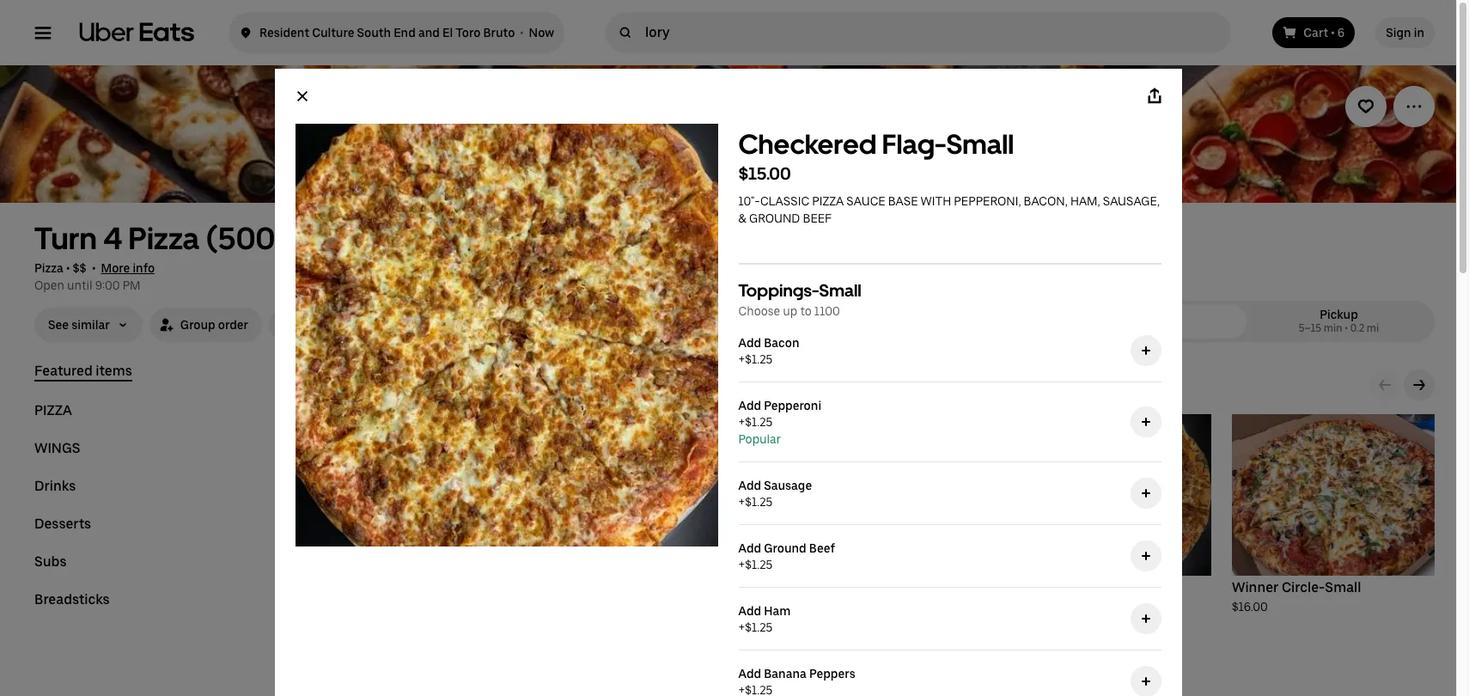 Task type: vqa. For each thing, say whether or not it's contained in the screenshot.
the • inside 55+ FRESH BERRY SALAD PRICED BY ADD-ONS • 650 - 810 CAL.
no



Task type: describe. For each thing, give the bounding box(es) containing it.
featured items button
[[34, 363, 132, 382]]

pizza inside pizza • $$ • more info open until 9:00 pm
[[34, 261, 64, 275]]

x button
[[282, 76, 323, 117]]

see similar
[[48, 318, 110, 332]]

$16.00
[[1233, 600, 1268, 614]]

• left the $$
[[66, 261, 70, 275]]

checkered for checkered flag-small
[[1009, 579, 1078, 596]]

$$
[[73, 261, 87, 275]]

add for add ground beef + $1.25
[[739, 542, 762, 555]]

base
[[889, 194, 918, 208]]

cart • 6
[[1304, 26, 1345, 40]]

10"-
[[739, 194, 761, 208]]

subs
[[34, 554, 67, 570]]

schedule
[[300, 318, 353, 332]]

wings
[[34, 440, 80, 456]]

pepperoni,
[[954, 194, 1022, 208]]

pickup
[[1320, 308, 1359, 321]]

• left now
[[521, 26, 524, 40]]

similar
[[71, 318, 110, 332]]

#1 most liked
[[349, 425, 413, 438]]

#1
[[349, 425, 361, 438]]

add for add sausage + $1.25
[[739, 479, 762, 493]]

peppers
[[810, 667, 856, 681]]

10–25 min
[[1130, 322, 1180, 334]]

race
[[786, 579, 817, 596]]

previous image
[[1379, 378, 1393, 392]]

pizza • $$ • more info open until 9:00 pm
[[34, 261, 155, 292]]

checkered flag-small
[[1009, 579, 1152, 596]]

add to favorites image
[[1358, 98, 1375, 115]]

$1.25 for pepperoni
[[745, 415, 773, 429]]

end
[[394, 26, 416, 40]]

(500
[[206, 220, 275, 257]]

w
[[282, 220, 313, 257]]

resident culture south end and el toro bruto • now
[[260, 26, 554, 40]]

subs button
[[34, 554, 67, 571]]

banana
[[764, 667, 807, 681]]

up
[[783, 304, 798, 318]]

until
[[67, 279, 92, 292]]

#2
[[572, 425, 585, 438]]

resident
[[260, 26, 310, 40]]

to
[[801, 304, 812, 318]]

most for #1
[[363, 425, 388, 438]]

ham
[[764, 604, 791, 618]]

add for add ham + $1.25
[[739, 604, 762, 618]]

dialog dialog
[[275, 69, 1182, 696]]

+ inside add ground beef + $1.25
[[739, 558, 745, 572]]

1 horizontal spatial featured items
[[339, 374, 480, 399]]

liked for #2 most liked
[[614, 425, 637, 438]]

south
[[357, 26, 391, 40]]

circle-
[[1282, 579, 1326, 596]]

turn 4 pizza (500 w summit ave)
[[34, 220, 500, 257]]

in
[[1415, 26, 1425, 40]]

and
[[419, 26, 440, 40]]

beef
[[810, 542, 836, 555]]

add for add bacon + $1.25
[[739, 336, 762, 350]]

see
[[48, 318, 69, 332]]

pickup 5–15 min • 0.2 mi
[[1299, 308, 1380, 334]]

culture
[[312, 26, 355, 40]]

0 vertical spatial pizza
[[129, 220, 200, 257]]

bruto
[[483, 26, 515, 40]]

bacon,
[[1024, 194, 1068, 208]]

wings button
[[34, 440, 80, 457]]

toppings-small choose up to 1100
[[739, 280, 862, 318]]

checkered flag-small $15.00
[[739, 128, 1015, 184]]

10"-classic pizza sauce base with pepperoni, bacon, ham, sausage, & ground beef
[[739, 194, 1160, 225]]

flag- for checkered flag-small $15.00
[[883, 128, 947, 161]]

pizza button
[[34, 402, 72, 419]]

choose
[[739, 304, 781, 318]]

winner
[[1233, 579, 1279, 596]]

drinks
[[34, 478, 76, 494]]

info
[[133, 261, 155, 275]]

4
[[103, 220, 122, 257]]

+ for add bacon + $1.25
[[739, 352, 745, 366]]

$20.00
[[786, 600, 822, 614]]

open
[[34, 279, 64, 292]]

$15.00
[[739, 163, 791, 184]]

share ios button
[[1134, 76, 1175, 117]]

bacon
[[764, 336, 800, 350]]

more info link
[[101, 261, 155, 275]]

toppings-
[[739, 280, 820, 301]]

featured inside button
[[34, 363, 93, 379]]

chevron down small image
[[117, 319, 129, 331]]

drinks button
[[34, 478, 76, 495]]

• right the $$
[[92, 261, 96, 275]]

add bacon + $1.25
[[739, 336, 800, 366]]

heart outline link
[[1346, 86, 1387, 127]]



Task type: locate. For each thing, give the bounding box(es) containing it.
+ for add ham + $1.25
[[739, 621, 745, 634]]

group order
[[180, 318, 248, 332]]

add left "banana"
[[739, 667, 762, 681]]

breadsticks
[[34, 591, 110, 608]]

pizza up wings
[[34, 402, 72, 419]]

pm
[[123, 279, 141, 292]]

desserts button
[[34, 516, 91, 533]]

group
[[180, 318, 216, 332]]

[object Object] radio
[[1251, 304, 1429, 339]]

pizza
[[129, 220, 200, 257], [34, 261, 64, 275]]

ham,
[[1071, 194, 1101, 208]]

[object Object] radio
[[1066, 304, 1244, 339]]

1 min from the left
[[1161, 322, 1180, 334]]

+ inside the add ham + $1.25
[[739, 621, 745, 634]]

small inside the toppings-small choose up to 1100
[[820, 280, 862, 301]]

3 + from the top
[[739, 495, 745, 509]]

$1.25 down sausage
[[745, 495, 773, 509]]

el
[[443, 26, 453, 40]]

popular
[[739, 432, 781, 446]]

navigation
[[34, 363, 297, 629]]

checkered inside the checkered flag-small $15.00
[[739, 128, 877, 161]]

6
[[1338, 26, 1345, 40]]

9:00
[[95, 279, 120, 292]]

race city-large $20.00
[[786, 579, 889, 614]]

• left 6
[[1332, 26, 1335, 40]]

add up popular
[[739, 399, 762, 413]]

+ inside the add sausage + $1.25
[[739, 495, 745, 509]]

flag- inside the checkered flag-small $15.00
[[883, 128, 947, 161]]

items
[[96, 363, 132, 379], [428, 374, 480, 399]]

1100
[[815, 304, 840, 318]]

add left sausage
[[739, 479, 762, 493]]

$1.25 for bacon
[[745, 352, 773, 366]]

2 add from the top
[[739, 399, 762, 413]]

min inside pickup 5–15 min • 0.2 mi
[[1324, 322, 1343, 334]]

min down 'pickup'
[[1324, 322, 1343, 334]]

1 add from the top
[[739, 336, 762, 350]]

$1.25 down bacon
[[745, 352, 773, 366]]

add for add pepperoni + $1.25 popular
[[739, 399, 762, 413]]

1 most from the left
[[363, 425, 388, 438]]

sign
[[1387, 26, 1412, 40]]

sign in
[[1387, 26, 1425, 40]]

share ios image
[[1146, 88, 1163, 105]]

6 add from the top
[[739, 667, 762, 681]]

• left 0.2
[[1345, 322, 1349, 334]]

with
[[921, 194, 952, 208]]

add pepperoni + $1.25 popular
[[739, 399, 822, 446]]

1 horizontal spatial pizza
[[129, 220, 200, 257]]

0 horizontal spatial liked
[[390, 425, 413, 438]]

0 horizontal spatial min
[[1161, 322, 1180, 334]]

flag-
[[883, 128, 947, 161], [1081, 579, 1115, 596]]

liked for #1 most liked
[[390, 425, 413, 438]]

sauce
[[847, 194, 886, 208]]

small for winner circle-small $16.00
[[1326, 579, 1362, 596]]

pizza inside navigation
[[34, 402, 72, 419]]

0 vertical spatial flag-
[[883, 128, 947, 161]]

sausage
[[764, 479, 812, 493]]

most for #2
[[587, 425, 612, 438]]

$1.25 inside add bacon + $1.25
[[745, 352, 773, 366]]

add inside the add ham + $1.25
[[739, 604, 762, 618]]

add
[[739, 336, 762, 350], [739, 399, 762, 413], [739, 479, 762, 493], [739, 542, 762, 555], [739, 604, 762, 618], [739, 667, 762, 681]]

add left bacon
[[739, 336, 762, 350]]

featured items inside navigation
[[34, 363, 132, 379]]

0 vertical spatial pizza
[[812, 194, 844, 208]]

1 vertical spatial pizza
[[34, 402, 72, 419]]

1 horizontal spatial featured
[[339, 374, 424, 399]]

5–15
[[1299, 322, 1322, 334]]

$1.25 for ham
[[745, 621, 773, 634]]

mi
[[1367, 322, 1380, 334]]

group order link
[[149, 308, 262, 342]]

most right '#1'
[[363, 425, 388, 438]]

4 $1.25 from the top
[[745, 558, 773, 572]]

add inside add pepperoni + $1.25 popular
[[739, 399, 762, 413]]

next image
[[1413, 378, 1427, 392]]

1 + from the top
[[739, 352, 745, 366]]

add inside add ground beef + $1.25
[[739, 542, 762, 555]]

three dots horizontal button
[[1394, 86, 1435, 127]]

small for checkered flag-small
[[1115, 579, 1152, 596]]

1 $1.25 from the top
[[745, 352, 773, 366]]

pizza up beef
[[812, 194, 844, 208]]

0 horizontal spatial pizza
[[34, 261, 64, 275]]

add left ham
[[739, 604, 762, 618]]

liked right '#1'
[[390, 425, 413, 438]]

$1.25 for sausage
[[745, 495, 773, 509]]

featured up pizza button in the left bottom of the page
[[34, 363, 93, 379]]

desserts
[[34, 516, 91, 532]]

pizza up the info
[[129, 220, 200, 257]]

$1.25 inside the add sausage + $1.25
[[745, 495, 773, 509]]

0 horizontal spatial pizza
[[34, 402, 72, 419]]

1 vertical spatial pizza
[[34, 261, 64, 275]]

#2 most liked
[[572, 425, 637, 438]]

• inside pickup 5–15 min • 0.2 mi
[[1345, 322, 1349, 334]]

flag- for checkered flag-small
[[1081, 579, 1115, 596]]

featured items down see similar
[[34, 363, 132, 379]]

1 horizontal spatial pizza
[[812, 194, 844, 208]]

large
[[853, 579, 889, 596]]

navigation containing featured items
[[34, 363, 297, 629]]

0 horizontal spatial featured
[[34, 363, 93, 379]]

order
[[218, 318, 248, 332]]

$1.25 inside add ground beef + $1.25
[[745, 558, 773, 572]]

0 horizontal spatial checkered
[[739, 128, 877, 161]]

$1.25 inside add pepperoni + $1.25 popular
[[745, 415, 773, 429]]

pepperoni
[[764, 399, 822, 413]]

add ham + $1.25
[[739, 604, 791, 634]]

deliver to image
[[239, 22, 253, 43]]

1 vertical spatial checkered
[[1009, 579, 1078, 596]]

add ground beef + $1.25
[[739, 542, 836, 572]]

add banana peppers
[[739, 667, 856, 681]]

ground
[[764, 542, 807, 555]]

$1.25 down ground
[[745, 558, 773, 572]]

beef
[[803, 211, 832, 225]]

checkered for checkered flag-small $15.00
[[739, 128, 877, 161]]

liked right #2
[[614, 425, 637, 438]]

small inside the checkered flag-small $15.00
[[947, 128, 1015, 161]]

0.2
[[1351, 322, 1365, 334]]

5 $1.25 from the top
[[745, 621, 773, 634]]

uber eats home image
[[79, 22, 194, 43]]

4 add from the top
[[739, 542, 762, 555]]

main navigation menu image
[[34, 24, 52, 41]]

0 horizontal spatial items
[[96, 363, 132, 379]]

+ for add sausage + $1.25
[[739, 495, 745, 509]]

add left ground
[[739, 542, 762, 555]]

4 + from the top
[[739, 558, 745, 572]]

featured items up #1 most liked
[[339, 374, 480, 399]]

featured up #1 most liked
[[339, 374, 424, 399]]

most right #2
[[587, 425, 612, 438]]

1 liked from the left
[[390, 425, 413, 438]]

3 add from the top
[[739, 479, 762, 493]]

breadsticks button
[[34, 591, 110, 609]]

1 horizontal spatial items
[[428, 374, 480, 399]]

$1.25 inside the add ham + $1.25
[[745, 621, 773, 634]]

2 most from the left
[[587, 425, 612, 438]]

schedule button
[[269, 308, 366, 342], [269, 308, 366, 342]]

+
[[739, 352, 745, 366], [739, 415, 745, 429], [739, 495, 745, 509], [739, 558, 745, 572], [739, 621, 745, 634]]

most
[[363, 425, 388, 438], [587, 425, 612, 438]]

items inside button
[[96, 363, 132, 379]]

view more options image
[[1406, 98, 1423, 115]]

1 horizontal spatial most
[[587, 425, 612, 438]]

3 $1.25 from the top
[[745, 495, 773, 509]]

toro
[[456, 26, 481, 40]]

small
[[947, 128, 1015, 161], [820, 280, 862, 301], [1115, 579, 1152, 596], [1326, 579, 1362, 596]]

$1.25 up popular
[[745, 415, 773, 429]]

0 horizontal spatial most
[[363, 425, 388, 438]]

0 vertical spatial checkered
[[739, 128, 877, 161]]

add inside add bacon + $1.25
[[739, 336, 762, 350]]

sign in link
[[1376, 17, 1435, 48]]

ave)
[[434, 220, 500, 257]]

10–25
[[1130, 322, 1159, 334]]

min right 10–25
[[1161, 322, 1180, 334]]

ground
[[749, 211, 801, 225]]

city-
[[820, 579, 853, 596]]

+ inside add pepperoni + $1.25 popular
[[739, 415, 745, 429]]

sausage,
[[1103, 194, 1160, 208]]

add sausage + $1.25
[[739, 479, 812, 509]]

liked
[[390, 425, 413, 438], [614, 425, 637, 438]]

+ for add pepperoni + $1.25 popular
[[739, 415, 745, 429]]

small for checkered flag-small $15.00
[[947, 128, 1015, 161]]

pizza
[[812, 194, 844, 208], [34, 402, 72, 419]]

1 horizontal spatial checkered
[[1009, 579, 1078, 596]]

small inside winner circle-small $16.00
[[1326, 579, 1362, 596]]

cart
[[1304, 26, 1329, 40]]

close image
[[295, 89, 309, 103]]

•
[[521, 26, 524, 40], [1332, 26, 1335, 40], [66, 261, 70, 275], [92, 261, 96, 275], [1345, 322, 1349, 334]]

$1.25
[[745, 352, 773, 366], [745, 415, 773, 429], [745, 495, 773, 509], [745, 558, 773, 572], [745, 621, 773, 634]]

$1.25 down ham
[[745, 621, 773, 634]]

1 horizontal spatial min
[[1324, 322, 1343, 334]]

+ inside add bacon + $1.25
[[739, 352, 745, 366]]

more
[[101, 261, 130, 275]]

2 + from the top
[[739, 415, 745, 429]]

1 horizontal spatial liked
[[614, 425, 637, 438]]

min inside option
[[1161, 322, 1180, 334]]

&
[[739, 211, 747, 225]]

5 + from the top
[[739, 621, 745, 634]]

2 min from the left
[[1324, 322, 1343, 334]]

2 liked from the left
[[614, 425, 637, 438]]

0 horizontal spatial flag-
[[883, 128, 947, 161]]

classic
[[761, 194, 810, 208]]

pizza up open
[[34, 261, 64, 275]]

summit
[[319, 220, 428, 257]]

add inside the add sausage + $1.25
[[739, 479, 762, 493]]

1 vertical spatial flag-
[[1081, 579, 1115, 596]]

0 horizontal spatial featured items
[[34, 363, 132, 379]]

turn
[[34, 220, 97, 257]]

add for add banana peppers
[[739, 667, 762, 681]]

2 $1.25 from the top
[[745, 415, 773, 429]]

min
[[1161, 322, 1180, 334], [1324, 322, 1343, 334]]

now
[[529, 26, 554, 40]]

1 horizontal spatial flag-
[[1081, 579, 1115, 596]]

5 add from the top
[[739, 604, 762, 618]]

pizza inside 10"-classic pizza sauce base with pepperoni, bacon, ham, sausage, & ground beef
[[812, 194, 844, 208]]



